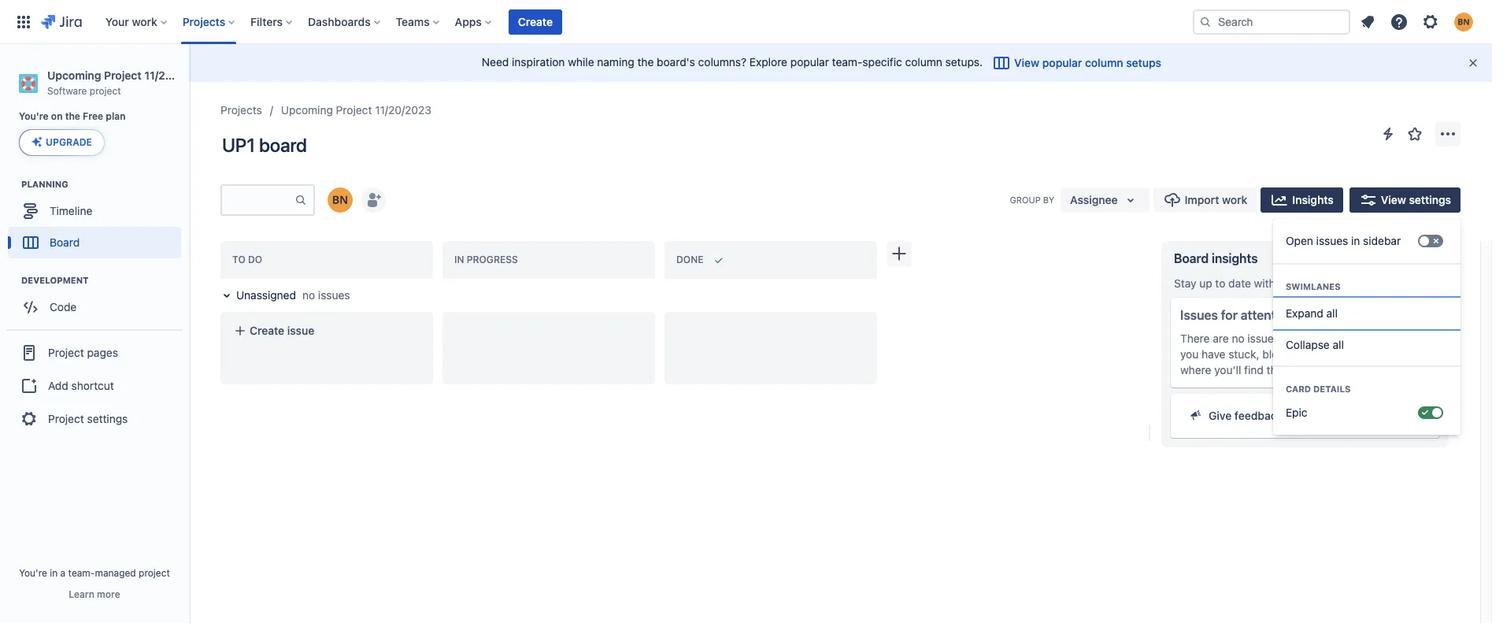 Task type: locate. For each thing, give the bounding box(es) containing it.
shortcut
[[71, 379, 114, 392]]

insights button
[[1262, 187, 1344, 213]]

issues right open
[[1317, 234, 1349, 247]]

you're for you're in a team-managed project
[[19, 567, 47, 579]]

0 vertical spatial 11/20/2023
[[144, 69, 204, 82]]

all right expand in the right of the page
[[1327, 306, 1338, 320]]

timeline
[[50, 204, 92, 217]]

0 horizontal spatial more
[[97, 588, 120, 600]]

learn down or at right bottom
[[1299, 363, 1329, 377]]

0 vertical spatial issues
[[1317, 234, 1349, 247]]

no up issue
[[303, 288, 315, 302]]

board
[[259, 134, 307, 156]]

0 horizontal spatial view
[[1015, 56, 1040, 69]]

expand all
[[1286, 306, 1338, 320]]

give feedback button
[[1181, 403, 1431, 429]]

0 horizontal spatial create
[[250, 324, 285, 337]]

where
[[1181, 363, 1212, 377]]

upcoming project 11/20/2023 software project
[[47, 69, 204, 97]]

blocked
[[1263, 347, 1303, 361]]

your work
[[105, 15, 157, 28]]

learn inside board insights 'dialog'
[[1299, 363, 1329, 377]]

all left right
[[1333, 338, 1345, 351]]

you're
[[19, 110, 49, 122], [19, 567, 47, 579]]

0 vertical spatial board
[[50, 235, 80, 249]]

planning image
[[2, 175, 21, 194]]

1 vertical spatial create
[[250, 324, 285, 337]]

0 vertical spatial view
[[1015, 56, 1040, 69]]

progress.
[[1344, 277, 1392, 290]]

1 vertical spatial board
[[1175, 251, 1209, 265]]

unassigned
[[236, 288, 296, 302]]

create left issue
[[250, 324, 285, 337]]

project inside upcoming project 11/20/2023 software project
[[90, 85, 121, 97]]

1 horizontal spatial create
[[518, 15, 553, 28]]

board insights
[[1175, 251, 1258, 265]]

board insights dialog
[[1162, 241, 1450, 447]]

swimlanes
[[1286, 281, 1341, 291]]

more
[[1331, 363, 1358, 377], [97, 588, 120, 600]]

1 vertical spatial 11/20/2023
[[375, 103, 432, 117]]

0 vertical spatial team-
[[832, 55, 863, 68]]

add people image
[[364, 191, 383, 210]]

upcoming
[[47, 69, 101, 82], [281, 103, 333, 117]]

settings
[[1410, 193, 1452, 206], [87, 412, 128, 425]]

you're left the a
[[19, 567, 47, 579]]

0 vertical spatial upcoming
[[47, 69, 101, 82]]

group
[[6, 330, 183, 441]]

learn more button
[[1299, 362, 1358, 378], [69, 588, 120, 601]]

upcoming project 11/20/2023
[[281, 103, 432, 117]]

0 vertical spatial attention
[[1241, 308, 1295, 322]]

plan
[[106, 110, 126, 122]]

in left sidebar
[[1352, 234, 1361, 247]]

view inside view settings button
[[1382, 193, 1407, 206]]

collapse all
[[1286, 338, 1345, 351]]

1 vertical spatial work
[[1223, 193, 1248, 206]]

project settings link
[[6, 402, 183, 437]]

1 horizontal spatial attention
[[1300, 332, 1346, 345]]

1 horizontal spatial project
[[139, 567, 170, 579]]

work right import
[[1223, 193, 1248, 206]]

create
[[518, 15, 553, 28], [250, 324, 285, 337]]

1 horizontal spatial board
[[1175, 251, 1209, 265]]

insights
[[1212, 251, 1258, 265]]

assignee
[[1071, 193, 1118, 206]]

0 horizontal spatial upcoming
[[47, 69, 101, 82]]

1 vertical spatial for
[[1283, 332, 1297, 345]]

0 vertical spatial work
[[132, 15, 157, 28]]

more down managed
[[97, 588, 120, 600]]

the right on
[[65, 110, 80, 122]]

1 horizontal spatial in
[[1332, 277, 1341, 290]]

projects button
[[178, 9, 241, 34]]

board up stay
[[1175, 251, 1209, 265]]

0 vertical spatial settings
[[1410, 193, 1452, 206]]

1 horizontal spatial settings
[[1410, 193, 1452, 206]]

board inside planning group
[[50, 235, 80, 249]]

1 horizontal spatial column
[[1086, 56, 1124, 69]]

1 horizontal spatial more
[[1331, 363, 1358, 377]]

work inside dropdown button
[[132, 15, 157, 28]]

explore
[[750, 55, 788, 68]]

2 horizontal spatial issues
[[1317, 234, 1349, 247]]

banner
[[0, 0, 1493, 44]]

1 horizontal spatial team-
[[832, 55, 863, 68]]

columns?
[[699, 55, 747, 68]]

1 horizontal spatial learn
[[1299, 363, 1329, 377]]

to
[[232, 254, 246, 266]]

work right your
[[132, 15, 157, 28]]

import
[[1185, 193, 1220, 206]]

0 vertical spatial for
[[1222, 308, 1238, 322]]

1 horizontal spatial work
[[1223, 193, 1248, 206]]

0 vertical spatial project
[[90, 85, 121, 97]]

in left progress.
[[1332, 277, 1341, 290]]

project
[[90, 85, 121, 97], [139, 567, 170, 579]]

work for import work
[[1223, 193, 1248, 206]]

work right the your
[[1304, 277, 1329, 290]]

0 horizontal spatial settings
[[87, 412, 128, 425]]

work
[[132, 15, 157, 28], [1223, 193, 1248, 206], [1304, 277, 1329, 290]]

0 vertical spatial projects
[[183, 15, 225, 28]]

0 vertical spatial learn
[[1299, 363, 1329, 377]]

0 vertical spatial learn more
[[1299, 363, 1358, 377]]

settings image
[[1422, 12, 1441, 31]]

11/20/2023 inside upcoming project 11/20/2023 software project
[[144, 69, 204, 82]]

team-
[[832, 55, 863, 68], [68, 567, 95, 579]]

insights
[[1293, 193, 1334, 206]]

upcoming for upcoming project 11/20/2023 software project
[[47, 69, 101, 82]]

you're in a team-managed project
[[19, 567, 170, 579]]

1 vertical spatial all
[[1333, 338, 1345, 351]]

progress
[[467, 254, 518, 266]]

1 vertical spatial attention
[[1300, 332, 1346, 345]]

0 horizontal spatial the
[[65, 110, 80, 122]]

2 horizontal spatial work
[[1304, 277, 1329, 290]]

project right managed
[[139, 567, 170, 579]]

0 horizontal spatial team-
[[68, 567, 95, 579]]

0 vertical spatial more
[[1331, 363, 1358, 377]]

learn more down flagged
[[1299, 363, 1358, 377]]

view popular column setups button
[[983, 50, 1172, 76]]

1 vertical spatial settings
[[87, 412, 128, 425]]

learn more button up details
[[1299, 362, 1358, 378]]

view settings
[[1382, 193, 1452, 206]]

setups.
[[946, 55, 983, 68]]

0 vertical spatial in
[[1352, 234, 1361, 247]]

add
[[48, 379, 68, 392]]

popular inside button
[[1043, 56, 1083, 69]]

do
[[248, 254, 262, 266]]

create inside primary element
[[518, 15, 553, 28]]

0 vertical spatial all
[[1327, 306, 1338, 320]]

project pages
[[48, 346, 118, 359]]

code
[[50, 300, 77, 313]]

project up plan
[[90, 85, 121, 97]]

settings inside button
[[1410, 193, 1452, 206]]

import work
[[1185, 193, 1248, 206]]

for up blocked
[[1283, 332, 1297, 345]]

sidebar navigation image
[[172, 63, 206, 95]]

details
[[1314, 384, 1351, 394]]

0 vertical spatial you're
[[19, 110, 49, 122]]

1 horizontal spatial issues
[[1248, 332, 1280, 345]]

right
[[1349, 332, 1372, 345]]

0 horizontal spatial work
[[132, 15, 157, 28]]

2 horizontal spatial in
[[1352, 234, 1361, 247]]

issues,
[[1361, 347, 1396, 361]]

view inside view popular column setups button
[[1015, 56, 1040, 69]]

1 horizontal spatial 11/20/2023
[[375, 103, 432, 117]]

0 horizontal spatial learn
[[69, 588, 94, 600]]

the right naming
[[638, 55, 654, 68]]

collapse all button
[[1274, 329, 1462, 361]]

on
[[51, 110, 63, 122]]

all
[[1327, 306, 1338, 320], [1333, 338, 1345, 351]]

project inside upcoming project 11/20/2023 software project
[[104, 69, 142, 82]]

11/20/2023 for upcoming project 11/20/2023
[[375, 103, 432, 117]]

upcoming inside upcoming project 11/20/2023 software project
[[47, 69, 101, 82]]

1 horizontal spatial the
[[638, 55, 654, 68]]

1 vertical spatial project
[[139, 567, 170, 579]]

create button
[[509, 9, 562, 34]]

group
[[1010, 195, 1041, 205]]

dashboards
[[308, 15, 371, 28]]

attention down with
[[1241, 308, 1295, 322]]

pages
[[87, 346, 118, 359]]

2 you're from the top
[[19, 567, 47, 579]]

1 you're from the top
[[19, 110, 49, 122]]

view up sidebar
[[1382, 193, 1407, 206]]

0 vertical spatial the
[[638, 55, 654, 68]]

1 horizontal spatial popular
[[1043, 56, 1083, 69]]

1 horizontal spatial learn more
[[1299, 363, 1358, 377]]

up1 board
[[222, 134, 307, 156]]

close insights panel image
[[1421, 249, 1440, 268]]

0 horizontal spatial learn more
[[69, 588, 120, 600]]

development image
[[2, 271, 21, 290]]

popular
[[791, 55, 829, 68], [1043, 56, 1083, 69]]

board down timeline
[[50, 235, 80, 249]]

1 vertical spatial you're
[[19, 567, 47, 579]]

once
[[1401, 332, 1428, 345]]

0 horizontal spatial board
[[50, 235, 80, 249]]

1 vertical spatial the
[[65, 110, 80, 122]]

are
[[1213, 332, 1230, 345]]

insights image
[[1271, 191, 1290, 210]]

board
[[50, 235, 80, 249], [1175, 251, 1209, 265]]

board inside 'dialog'
[[1175, 251, 1209, 265]]

date
[[1229, 277, 1252, 290]]

1 horizontal spatial learn more button
[[1299, 362, 1358, 378]]

all inside button
[[1327, 306, 1338, 320]]

view right setups.
[[1015, 56, 1040, 69]]

for up are
[[1222, 308, 1238, 322]]

for
[[1222, 308, 1238, 322], [1283, 332, 1297, 345]]

collapse
[[1286, 338, 1330, 351]]

all inside "button"
[[1333, 338, 1345, 351]]

with
[[1255, 277, 1276, 290]]

0 horizontal spatial project
[[90, 85, 121, 97]]

in left the a
[[50, 567, 58, 579]]

0 vertical spatial create
[[518, 15, 553, 28]]

1 vertical spatial in
[[1332, 277, 1341, 290]]

create up inspiration
[[518, 15, 553, 28]]

0 horizontal spatial learn more button
[[69, 588, 120, 601]]

assignee button
[[1061, 187, 1150, 213]]

project
[[104, 69, 142, 82], [336, 103, 372, 117], [48, 346, 84, 359], [48, 412, 84, 425]]

0 horizontal spatial popular
[[791, 55, 829, 68]]

1 vertical spatial more
[[97, 588, 120, 600]]

attention
[[1241, 308, 1295, 322], [1300, 332, 1346, 345]]

1 vertical spatial projects
[[221, 103, 262, 117]]

learn more down you're in a team-managed project
[[69, 588, 120, 600]]

attention up or at right bottom
[[1300, 332, 1346, 345]]

2 vertical spatial issues
[[1248, 332, 1280, 345]]

0 horizontal spatial no
[[303, 288, 315, 302]]

projects up sidebar navigation icon
[[183, 15, 225, 28]]

no up stuck,
[[1232, 332, 1245, 345]]

settings down add shortcut button
[[87, 412, 128, 425]]

1 horizontal spatial no
[[1232, 332, 1245, 345]]

teams
[[396, 15, 430, 28]]

add shortcut button
[[6, 371, 183, 402]]

planning group
[[8, 178, 188, 263]]

development group
[[8, 274, 188, 328]]

you're left on
[[19, 110, 49, 122]]

1 vertical spatial upcoming
[[281, 103, 333, 117]]

all for collapse all
[[1333, 338, 1345, 351]]

1 vertical spatial issues
[[318, 288, 350, 302]]

0 vertical spatial no
[[303, 288, 315, 302]]

star up1 board image
[[1406, 124, 1425, 143]]

give feedback
[[1209, 409, 1284, 422]]

jira image
[[41, 12, 82, 31], [41, 12, 82, 31]]

issues up blocked
[[1248, 332, 1280, 345]]

0 horizontal spatial issues
[[318, 288, 350, 302]]

upcoming up software
[[47, 69, 101, 82]]

0 horizontal spatial in
[[50, 567, 58, 579]]

1 vertical spatial view
[[1382, 193, 1407, 206]]

2 vertical spatial work
[[1304, 277, 1329, 290]]

view for view popular column setups
[[1015, 56, 1040, 69]]

1 horizontal spatial upcoming
[[281, 103, 333, 117]]

import image
[[1163, 191, 1182, 210]]

learn more button down you're in a team-managed project
[[69, 588, 120, 601]]

issues up create issue button
[[318, 288, 350, 302]]

1 horizontal spatial view
[[1382, 193, 1407, 206]]

notifications image
[[1359, 12, 1378, 31]]

you're for you're on the free plan
[[19, 110, 49, 122]]

you're on the free plan
[[19, 110, 126, 122]]

attention inside "there are no issues for attention right now. once you have stuck, blocked or flagged issues, this is where you'll find them."
[[1300, 332, 1346, 345]]

more down flagged
[[1331, 363, 1358, 377]]

11/20/2023 for upcoming project 11/20/2023 software project
[[144, 69, 204, 82]]

learn down you're in a team-managed project
[[69, 588, 94, 600]]

column left setups.
[[906, 55, 943, 68]]

create for create
[[518, 15, 553, 28]]

upcoming up board on the left
[[281, 103, 333, 117]]

column left setups
[[1086, 56, 1124, 69]]

the
[[638, 55, 654, 68], [65, 110, 80, 122]]

settings up close insights panel icon
[[1410, 193, 1452, 206]]

projects up up1
[[221, 103, 262, 117]]

1 vertical spatial learn more
[[69, 588, 120, 600]]

projects link
[[221, 101, 262, 120]]

learn
[[1299, 363, 1329, 377], [69, 588, 94, 600]]

1 vertical spatial no
[[1232, 332, 1245, 345]]

0 horizontal spatial 11/20/2023
[[144, 69, 204, 82]]

1 horizontal spatial for
[[1283, 332, 1297, 345]]

projects inside popup button
[[183, 15, 225, 28]]



Task type: describe. For each thing, give the bounding box(es) containing it.
column inside button
[[1086, 56, 1124, 69]]

more inside board insights 'dialog'
[[1331, 363, 1358, 377]]

2 vertical spatial in
[[50, 567, 58, 579]]

teams button
[[391, 9, 446, 34]]

need inspiration while naming the board's columns? explore popular team-specific column setups.
[[482, 55, 983, 68]]

have
[[1202, 347, 1226, 361]]

view settings button
[[1350, 187, 1461, 213]]

projects for projects link
[[221, 103, 262, 117]]

issues inside "there are no issues for attention right now. once you have stuck, blocked or flagged issues, this is where you'll find them."
[[1248, 332, 1280, 345]]

them.
[[1267, 363, 1296, 377]]

need
[[482, 55, 509, 68]]

banner containing your work
[[0, 0, 1493, 44]]

view popular column setups
[[1015, 56, 1162, 69]]

create column image
[[890, 244, 909, 263]]

there
[[1181, 332, 1210, 345]]

board for board insights
[[1175, 251, 1209, 265]]

create for create issue
[[250, 324, 285, 337]]

is
[[1421, 347, 1429, 361]]

unassigned no issues
[[236, 288, 350, 302]]

issue
[[287, 324, 315, 337]]

up
[[1200, 277, 1213, 290]]

naming
[[597, 55, 635, 68]]

settings for view settings
[[1410, 193, 1452, 206]]

dismiss image
[[1468, 57, 1480, 69]]

stay up to date with your work in progress.
[[1175, 277, 1392, 290]]

0 vertical spatial learn more button
[[1299, 362, 1358, 378]]

upcoming for upcoming project 11/20/2023
[[281, 103, 333, 117]]

primary element
[[9, 0, 1194, 44]]

to do
[[232, 254, 262, 266]]

your
[[105, 15, 129, 28]]

1 vertical spatial learn
[[69, 588, 94, 600]]

import work link
[[1154, 187, 1258, 213]]

0 horizontal spatial attention
[[1241, 308, 1295, 322]]

help image
[[1390, 12, 1409, 31]]

swimlanes group
[[1274, 263, 1462, 366]]

apps button
[[450, 9, 498, 34]]

project settings
[[48, 412, 128, 425]]

open
[[1286, 234, 1314, 247]]

your profile and settings image
[[1455, 12, 1474, 31]]

issues
[[1181, 308, 1219, 322]]

refresh insights panel image
[[1402, 249, 1421, 268]]

planning
[[21, 179, 68, 189]]

Search field
[[1194, 9, 1351, 34]]

filters button
[[246, 9, 299, 34]]

you'll
[[1215, 363, 1242, 377]]

0 horizontal spatial column
[[906, 55, 943, 68]]

0 horizontal spatial for
[[1222, 308, 1238, 322]]

upgrade button
[[20, 130, 104, 155]]

while
[[568, 55, 594, 68]]

dashboards button
[[303, 9, 387, 34]]

open issues in sidebar
[[1286, 234, 1402, 247]]

more image
[[1439, 124, 1458, 143]]

find
[[1245, 363, 1264, 377]]

board link
[[8, 227, 181, 259]]

apps
[[455, 15, 482, 28]]

learn more inside board insights 'dialog'
[[1299, 363, 1358, 377]]

expand all button
[[1274, 298, 1462, 329]]

a
[[60, 567, 66, 579]]

or
[[1306, 347, 1317, 361]]

all for expand all
[[1327, 306, 1338, 320]]

sidebar
[[1364, 234, 1402, 247]]

board for board
[[50, 235, 80, 249]]

card details
[[1286, 384, 1351, 394]]

ben nelson image
[[328, 187, 353, 213]]

in progress
[[455, 254, 518, 266]]

work inside board insights 'dialog'
[[1304, 277, 1329, 290]]

inspiration
[[512, 55, 565, 68]]

software
[[47, 85, 87, 97]]

managed
[[95, 567, 136, 579]]

no inside "there are no issues for attention right now. once you have stuck, blocked or flagged issues, this is where you'll find them."
[[1232, 332, 1245, 345]]

settings for project settings
[[87, 412, 128, 425]]

group containing project pages
[[6, 330, 183, 441]]

expand
[[1286, 306, 1324, 320]]

stay
[[1175, 277, 1197, 290]]

work for your work
[[132, 15, 157, 28]]

development
[[21, 275, 89, 285]]

your
[[1279, 277, 1301, 290]]

there are no issues for attention right now. once you have stuck, blocked or flagged issues, this is where you'll find them.
[[1181, 332, 1429, 377]]

upgrade
[[46, 137, 92, 148]]

Search this board text field
[[222, 186, 295, 214]]

add shortcut
[[48, 379, 114, 392]]

view for view settings
[[1382, 193, 1407, 206]]

automations menu button icon image
[[1379, 124, 1398, 143]]

in
[[455, 254, 464, 266]]

by
[[1044, 195, 1055, 205]]

feedback
[[1235, 409, 1284, 422]]

you
[[1181, 347, 1199, 361]]

projects for projects popup button
[[183, 15, 225, 28]]

board's
[[657, 55, 696, 68]]

up1
[[222, 134, 255, 156]]

flagged
[[1320, 347, 1358, 361]]

stuck,
[[1229, 347, 1260, 361]]

give
[[1209, 409, 1232, 422]]

free
[[83, 110, 103, 122]]

card details group
[[1274, 366, 1462, 435]]

specific
[[863, 55, 903, 68]]

for inside "there are no issues for attention right now. once you have stuck, blocked or flagged issues, this is where you'll find them."
[[1283, 332, 1297, 345]]

search image
[[1200, 15, 1212, 28]]

appswitcher icon image
[[14, 12, 33, 31]]

1 vertical spatial learn more button
[[69, 588, 120, 601]]

this
[[1399, 347, 1418, 361]]

in inside 'dialog'
[[1332, 277, 1341, 290]]

create issue button
[[225, 317, 429, 345]]

upcoming project 11/20/2023 link
[[281, 101, 432, 120]]

feedback icon image
[[1190, 409, 1203, 421]]

to
[[1216, 277, 1226, 290]]

1 vertical spatial team-
[[68, 567, 95, 579]]

done
[[677, 254, 704, 266]]

filters
[[251, 15, 283, 28]]

code link
[[8, 292, 181, 323]]



Task type: vqa. For each thing, say whether or not it's contained in the screenshot.
team-
yes



